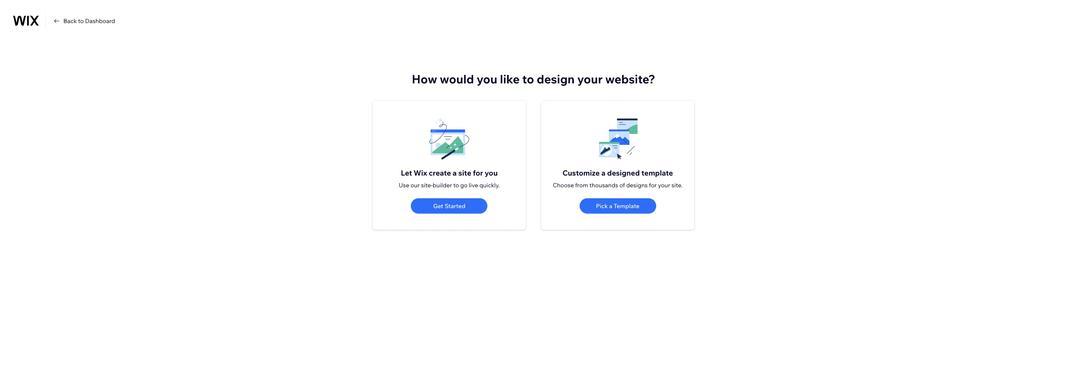 Task type: describe. For each thing, give the bounding box(es) containing it.
template
[[614, 203, 639, 210]]

site-
[[421, 182, 433, 189]]

design
[[537, 72, 575, 86]]

would
[[440, 72, 474, 86]]

to for how would you like to design your website?
[[522, 72, 534, 86]]

0 vertical spatial you
[[477, 72, 497, 86]]

website?
[[605, 72, 655, 86]]

let wix create a site for you
[[401, 168, 498, 178]]

0 horizontal spatial a
[[453, 168, 457, 178]]

template
[[641, 168, 673, 178]]

how would you like to design your website?
[[412, 72, 655, 86]]

back to dashboard button
[[52, 16, 115, 25]]

use
[[399, 182, 409, 189]]

pick a template button
[[580, 198, 656, 214]]

to for use our site-builder to go live quickly.
[[453, 182, 459, 189]]

live
[[469, 182, 478, 189]]

our
[[411, 182, 420, 189]]

your for site.
[[658, 182, 670, 189]]

for for designs
[[649, 182, 657, 189]]

let
[[401, 168, 412, 178]]

get
[[433, 203, 443, 210]]

quickly.
[[479, 182, 500, 189]]



Task type: vqa. For each thing, say whether or not it's contained in the screenshot.
Get Started
yes



Task type: locate. For each thing, give the bounding box(es) containing it.
create
[[429, 168, 451, 178]]

get started
[[433, 203, 465, 210]]

for down the template
[[649, 182, 657, 189]]

1 vertical spatial your
[[658, 182, 670, 189]]

0 vertical spatial for
[[473, 168, 483, 178]]

0 horizontal spatial your
[[577, 72, 603, 86]]

to right like
[[522, 72, 534, 86]]

site.
[[672, 182, 683, 189]]

1 horizontal spatial your
[[658, 182, 670, 189]]

to inside button
[[78, 17, 84, 25]]

back
[[63, 17, 77, 25]]

for for site
[[473, 168, 483, 178]]

1 vertical spatial to
[[522, 72, 534, 86]]

your
[[577, 72, 603, 86], [658, 182, 670, 189]]

back to dashboard
[[63, 17, 115, 25]]

1 horizontal spatial for
[[649, 182, 657, 189]]

2 horizontal spatial to
[[522, 72, 534, 86]]

designs
[[626, 182, 648, 189]]

0 horizontal spatial for
[[473, 168, 483, 178]]

you
[[477, 72, 497, 86], [485, 168, 498, 178]]

1 horizontal spatial a
[[601, 168, 606, 178]]

use our site-builder to go live quickly.
[[399, 182, 500, 189]]

to right 'back'
[[78, 17, 84, 25]]

how
[[412, 72, 437, 86]]

designed
[[607, 168, 640, 178]]

1 vertical spatial you
[[485, 168, 498, 178]]

dashboard
[[85, 17, 115, 25]]

builder
[[433, 182, 452, 189]]

for up the 'live'
[[473, 168, 483, 178]]

you left like
[[477, 72, 497, 86]]

1 horizontal spatial to
[[453, 182, 459, 189]]

customize
[[563, 168, 600, 178]]

thousands
[[589, 182, 618, 189]]

a right pick
[[609, 203, 612, 210]]

a for pick
[[609, 203, 612, 210]]

0 horizontal spatial to
[[78, 17, 84, 25]]

a up the thousands
[[601, 168, 606, 178]]

for
[[473, 168, 483, 178], [649, 182, 657, 189]]

go
[[460, 182, 468, 189]]

to left "go"
[[453, 182, 459, 189]]

your for website?
[[577, 72, 603, 86]]

choose
[[553, 182, 574, 189]]

get started button
[[411, 198, 488, 214]]

like
[[500, 72, 520, 86]]

1 vertical spatial for
[[649, 182, 657, 189]]

2 horizontal spatial a
[[609, 203, 612, 210]]

started
[[445, 203, 465, 210]]

0 vertical spatial to
[[78, 17, 84, 25]]

site
[[458, 168, 471, 178]]

2 vertical spatial to
[[453, 182, 459, 189]]

wix
[[414, 168, 427, 178]]

a left site
[[453, 168, 457, 178]]

your left site.
[[658, 182, 670, 189]]

you up quickly.
[[485, 168, 498, 178]]

a inside button
[[609, 203, 612, 210]]

0 vertical spatial your
[[577, 72, 603, 86]]

pick
[[596, 203, 608, 210]]

a for customize
[[601, 168, 606, 178]]

your right design
[[577, 72, 603, 86]]

to
[[78, 17, 84, 25], [522, 72, 534, 86], [453, 182, 459, 189]]

from
[[575, 182, 588, 189]]

choose from thousands of designs for your site.
[[553, 182, 683, 189]]

of
[[619, 182, 625, 189]]

a
[[453, 168, 457, 178], [601, 168, 606, 178], [609, 203, 612, 210]]

pick a template
[[596, 203, 639, 210]]

customize a designed template
[[563, 168, 673, 178]]



